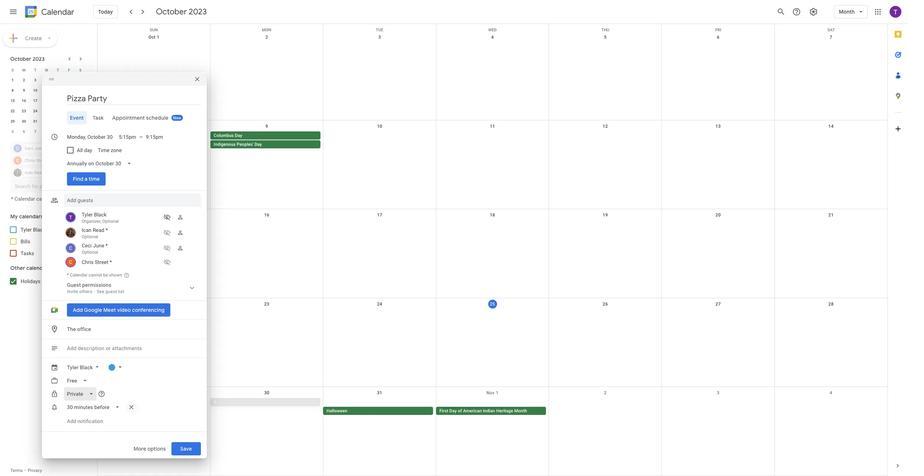Task type: vqa. For each thing, say whether or not it's contained in the screenshot.
Export
no



Task type: locate. For each thing, give the bounding box(es) containing it.
add down the
[[67, 345, 76, 351]]

time
[[98, 147, 110, 153]]

black inside "my calendars" list
[[33, 227, 46, 233]]

day up peoples'
[[235, 133, 242, 138]]

* inside 'chris street' tree item
[[110, 259, 112, 265]]

9
[[23, 88, 25, 92], [266, 124, 268, 129], [57, 130, 59, 134]]

heritage
[[497, 409, 514, 414]]

1 vertical spatial black
[[33, 227, 46, 233]]

month right the settings menu icon
[[840, 8, 855, 15]]

0 vertical spatial calendar
[[41, 7, 74, 17]]

0 vertical spatial 1
[[157, 35, 160, 40]]

0 vertical spatial cannot
[[36, 196, 52, 202]]

be down search for people text box
[[53, 196, 59, 202]]

31 inside 31 element
[[33, 119, 37, 123]]

1 vertical spatial 1
[[12, 78, 14, 82]]

shown
[[60, 196, 75, 202], [109, 273, 122, 278]]

15 element
[[8, 96, 17, 105]]

6 element
[[65, 76, 74, 85]]

tyler inside "tyler black organizer, optional"
[[82, 212, 93, 218]]

1 for oct 1
[[157, 35, 160, 40]]

other calendars button
[[1, 262, 91, 274]]

1 horizontal spatial 1
[[157, 35, 160, 40]]

31 for 3
[[33, 119, 37, 123]]

row containing 5
[[7, 127, 86, 137]]

november 8 element
[[42, 127, 51, 136]]

1 vertical spatial 5
[[57, 78, 59, 82]]

november 3 element
[[65, 117, 74, 126]]

5 down thu
[[605, 35, 607, 40]]

1 right the nov
[[496, 390, 499, 396]]

22 up 'the office' dropdown button
[[151, 302, 157, 307]]

9 up 16 element
[[23, 88, 25, 92]]

ican
[[82, 227, 92, 233]]

24 inside row group
[[33, 109, 37, 113]]

1 t from the left
[[34, 68, 36, 72]]

holidays
[[21, 278, 41, 284]]

0 horizontal spatial 2
[[23, 78, 25, 82]]

2 vertical spatial black
[[80, 365, 93, 370]]

– left end time text box on the left of the page
[[140, 134, 143, 140]]

0 horizontal spatial 16
[[22, 99, 26, 103]]

tyler down description
[[67, 365, 79, 370]]

1 right oct
[[157, 35, 160, 40]]

2 t from the left
[[57, 68, 59, 72]]

1 horizontal spatial s
[[79, 68, 82, 72]]

2
[[266, 35, 268, 40], [23, 78, 25, 82], [605, 390, 607, 396]]

0 horizontal spatial 17
[[33, 99, 37, 103]]

0 horizontal spatial 7
[[34, 130, 36, 134]]

1 horizontal spatial 22
[[151, 302, 157, 307]]

* calendar cannot be shown inside search box
[[11, 196, 75, 202]]

0 horizontal spatial black
[[33, 227, 46, 233]]

26
[[603, 302, 608, 307]]

1 vertical spatial add
[[67, 418, 76, 424]]

privacy link
[[28, 468, 42, 473]]

optional down ceci
[[82, 250, 98, 255]]

16 for 20
[[22, 99, 26, 103]]

october 2023
[[156, 7, 207, 17], [10, 56, 45, 62]]

optional
[[102, 219, 119, 224], [82, 234, 98, 239], [82, 250, 98, 255]]

0 vertical spatial 21
[[78, 99, 83, 103]]

7 element
[[76, 76, 85, 85]]

5 down 29 element
[[12, 130, 14, 134]]

black down my calendars dropdown button
[[33, 227, 46, 233]]

row containing 1
[[7, 75, 86, 85]]

* calendar cannot be shown up permissions at the left of the page
[[67, 273, 122, 278]]

new element
[[172, 115, 183, 121]]

row containing 30
[[98, 387, 888, 476]]

5
[[605, 35, 607, 40], [57, 78, 59, 82], [12, 130, 14, 134]]

1 vertical spatial –
[[24, 468, 27, 473]]

black
[[94, 212, 107, 218], [33, 227, 46, 233], [80, 365, 93, 370]]

1 up 8
[[12, 78, 14, 82]]

0 horizontal spatial tab list
[[48, 111, 201, 124]]

guest
[[67, 282, 81, 288]]

month right heritage
[[515, 409, 527, 414]]

Search for people text field
[[15, 180, 80, 193]]

or
[[106, 345, 111, 351]]

30 element
[[20, 117, 28, 126]]

1 horizontal spatial 27
[[716, 302, 721, 307]]

notification
[[77, 418, 103, 424]]

november 11 element
[[76, 127, 85, 136]]

24
[[33, 109, 37, 113], [377, 302, 383, 307]]

0 horizontal spatial cannot
[[36, 196, 52, 202]]

0 vertical spatial 28
[[78, 109, 83, 113]]

1 horizontal spatial tyler
[[67, 365, 79, 370]]

be
[[53, 196, 59, 202], [103, 273, 108, 278]]

1 horizontal spatial 24
[[377, 302, 383, 307]]

row containing s
[[7, 65, 86, 75]]

task
[[93, 115, 104, 121]]

1 vertical spatial 11
[[78, 130, 83, 134]]

2 horizontal spatial 2
[[605, 390, 607, 396]]

* right read
[[106, 227, 108, 233]]

0 horizontal spatial day
[[235, 133, 242, 138]]

0 horizontal spatial 30
[[22, 119, 26, 123]]

cannot down search for people text box
[[36, 196, 52, 202]]

* up states
[[67, 273, 69, 278]]

0 vertical spatial 11
[[490, 124, 496, 129]]

2 inside grid
[[23, 78, 25, 82]]

7
[[830, 35, 833, 40], [34, 130, 36, 134]]

calendars right my at the left
[[19, 213, 43, 220]]

None field
[[64, 157, 138, 170], [64, 374, 93, 387], [64, 387, 99, 401], [64, 401, 126, 414], [64, 157, 138, 170], [64, 374, 93, 387], [64, 387, 99, 401], [64, 401, 126, 414]]

* calendar cannot be shown
[[11, 196, 75, 202], [67, 273, 122, 278]]

0 vertical spatial add
[[67, 345, 76, 351]]

0 vertical spatial month
[[840, 8, 855, 15]]

november 9 element
[[53, 127, 62, 136]]

day inside button
[[450, 409, 457, 414]]

7 down 31 element
[[34, 130, 36, 134]]

show schedule of chris street image
[[161, 256, 173, 268]]

june
[[93, 243, 104, 249]]

0 vertical spatial 10
[[33, 88, 37, 92]]

task button
[[90, 111, 107, 124]]

1 horizontal spatial 11
[[490, 124, 496, 129]]

13 element
[[65, 86, 74, 95]]

0 horizontal spatial 1
[[12, 78, 14, 82]]

first day of american indian heritage month
[[440, 409, 527, 414]]

october up sun
[[156, 7, 187, 17]]

optional down ican
[[82, 234, 98, 239]]

2 vertical spatial 5
[[12, 130, 14, 134]]

ican read * optional
[[82, 227, 108, 239]]

0 vertical spatial 16
[[22, 99, 26, 103]]

terms – privacy
[[10, 468, 42, 473]]

2 horizontal spatial 9
[[266, 124, 268, 129]]

1 horizontal spatial october 2023
[[156, 7, 207, 17]]

add left notification
[[67, 418, 76, 424]]

* inside the ican read * optional
[[106, 227, 108, 233]]

0 vertical spatial 30
[[22, 119, 26, 123]]

oct 1
[[149, 35, 160, 40]]

* right june
[[106, 243, 108, 249]]

1 vertical spatial optional
[[82, 234, 98, 239]]

row containing 15
[[7, 96, 86, 106]]

1 horizontal spatial 23
[[264, 302, 270, 307]]

invite others
[[67, 289, 92, 294]]

0 horizontal spatial 21
[[78, 99, 83, 103]]

5 up 12 element
[[57, 78, 59, 82]]

27
[[67, 109, 71, 113], [716, 302, 721, 307]]

tyler up organizer,
[[82, 212, 93, 218]]

29 element
[[8, 117, 17, 126]]

optional inside the ican read * optional
[[82, 234, 98, 239]]

30
[[22, 119, 26, 123], [264, 390, 270, 396]]

shown up guest
[[109, 273, 122, 278]]

row containing sun
[[98, 24, 888, 32]]

9 right november 8 element
[[57, 130, 59, 134]]

optional up read
[[102, 219, 119, 224]]

0 vertical spatial day
[[235, 133, 242, 138]]

terms
[[10, 468, 23, 473]]

tyler black up bills
[[21, 227, 46, 233]]

find
[[73, 176, 83, 182]]

30 for 3
[[22, 119, 26, 123]]

new
[[173, 116, 182, 120]]

all
[[77, 147, 83, 153]]

optional for black
[[102, 219, 119, 224]]

0 vertical spatial 31
[[33, 119, 37, 123]]

t left w
[[34, 68, 36, 72]]

22 inside the october 2023 grid
[[11, 109, 15, 113]]

0 horizontal spatial 2023
[[33, 56, 45, 62]]

show schedule of ican read image
[[161, 227, 173, 239]]

6 inside the october 2023 grid
[[23, 130, 25, 134]]

2 add from the top
[[67, 418, 76, 424]]

0 horizontal spatial shown
[[60, 196, 75, 202]]

2 for 1
[[23, 78, 25, 82]]

End time text field
[[146, 133, 164, 141]]

october 2023 up sun
[[156, 7, 207, 17]]

0 horizontal spatial s
[[12, 68, 14, 72]]

0 horizontal spatial 5
[[12, 130, 14, 134]]

23 inside grid
[[22, 109, 26, 113]]

0 vertical spatial 5
[[605, 35, 607, 40]]

add inside button
[[67, 418, 76, 424]]

1 vertical spatial 31
[[377, 390, 383, 396]]

0 horizontal spatial 22
[[11, 109, 15, 113]]

cell
[[41, 96, 52, 106], [41, 106, 52, 116], [41, 116, 52, 127], [98, 131, 211, 149], [211, 131, 324, 149], [323, 131, 436, 149], [436, 131, 549, 149], [549, 131, 662, 149], [775, 131, 888, 149], [98, 398, 211, 416], [549, 398, 662, 416], [775, 398, 888, 416]]

tab list containing event
[[48, 111, 201, 124]]

10 for sun
[[377, 124, 383, 129]]

shown down find
[[60, 196, 75, 202]]

1 horizontal spatial 10
[[67, 130, 71, 134]]

calendar up create
[[41, 7, 74, 17]]

31 down 24 element
[[33, 119, 37, 123]]

1 vertical spatial 24
[[377, 302, 383, 307]]

guest
[[106, 289, 117, 294]]

2 horizontal spatial 5
[[605, 35, 607, 40]]

day left of
[[450, 409, 457, 414]]

1 inside the october 2023 grid
[[12, 78, 14, 82]]

1 vertical spatial 10
[[377, 124, 383, 129]]

23
[[22, 109, 26, 113], [264, 302, 270, 307]]

see
[[97, 289, 104, 294]]

24 for 27
[[33, 109, 37, 113]]

–
[[140, 134, 143, 140], [24, 468, 27, 473]]

tab list
[[889, 24, 909, 456], [48, 111, 201, 124]]

to element
[[140, 134, 143, 140]]

day down columbus day button
[[255, 142, 262, 147]]

be up permissions at the left of the page
[[103, 273, 108, 278]]

0 vertical spatial 27
[[67, 109, 71, 113]]

1 horizontal spatial 7
[[830, 35, 833, 40]]

23 for 26
[[264, 302, 270, 307]]

17 inside the october 2023 grid
[[33, 99, 37, 103]]

october 2023 up m
[[10, 56, 45, 62]]

sat
[[828, 28, 836, 32]]

tyler black organizer, optional
[[82, 212, 119, 224]]

– right terms
[[24, 468, 27, 473]]

2 horizontal spatial tyler
[[82, 212, 93, 218]]

grid
[[97, 24, 888, 476]]

1 vertical spatial shown
[[109, 273, 122, 278]]

row group containing 1
[[7, 75, 86, 137]]

0 vertical spatial 20
[[67, 99, 71, 103]]

5 for oct 1
[[605, 35, 607, 40]]

13
[[716, 124, 721, 129]]

30 inside 'element'
[[22, 119, 26, 123]]

s left m
[[12, 68, 14, 72]]

street
[[95, 259, 108, 265]]

of
[[458, 409, 462, 414]]

30 for 2
[[264, 390, 270, 396]]

2023
[[189, 7, 207, 17], [33, 56, 45, 62]]

0 vertical spatial tyler black
[[21, 227, 46, 233]]

1 horizontal spatial tyler black
[[67, 365, 93, 370]]

1 horizontal spatial shown
[[109, 273, 122, 278]]

optional for june
[[82, 250, 98, 255]]

2 horizontal spatial 10
[[377, 124, 383, 129]]

Start time text field
[[119, 133, 137, 141]]

1 vertical spatial day
[[255, 142, 262, 147]]

1 vertical spatial 6
[[23, 130, 25, 134]]

31 up halloween button
[[377, 390, 383, 396]]

* calendar cannot be shown down search for people text box
[[11, 196, 75, 202]]

22 down 15 element
[[11, 109, 15, 113]]

1
[[157, 35, 160, 40], [12, 78, 14, 82], [496, 390, 499, 396]]

1 vertical spatial 16
[[264, 213, 270, 218]]

0 horizontal spatial tyler
[[21, 227, 32, 233]]

24 element
[[31, 107, 40, 116]]

tyler inside "my calendars" list
[[21, 227, 32, 233]]

1 vertical spatial 28
[[829, 302, 834, 307]]

0 vertical spatial 17
[[33, 99, 37, 103]]

* up my at the left
[[11, 196, 13, 202]]

calendar up states
[[70, 273, 88, 278]]

2 vertical spatial 1
[[496, 390, 499, 396]]

time zone button
[[95, 144, 125, 157]]

ican read, optional tree item
[[64, 225, 201, 241]]

optional inside the ceci june * optional
[[82, 250, 98, 255]]

tyler black
[[21, 227, 46, 233], [67, 365, 93, 370]]

12
[[603, 124, 608, 129]]

tasks
[[21, 250, 34, 256]]

black up organizer,
[[94, 212, 107, 218]]

3
[[379, 35, 381, 40], [34, 78, 36, 82], [68, 119, 70, 123], [718, 390, 720, 396]]

thu
[[602, 28, 610, 32]]

28 inside the october 2023 grid
[[78, 109, 83, 113]]

0 horizontal spatial 31
[[33, 119, 37, 123]]

s
[[12, 68, 14, 72], [79, 68, 82, 72]]

calendar heading
[[40, 7, 74, 17]]

month
[[840, 8, 855, 15], [515, 409, 527, 414]]

0 horizontal spatial 20
[[67, 99, 71, 103]]

22 for 26
[[151, 302, 157, 307]]

16 inside the october 2023 grid
[[22, 99, 26, 103]]

add
[[67, 345, 76, 351], [67, 418, 76, 424]]

20
[[67, 99, 71, 103], [716, 213, 721, 218]]

row group
[[7, 75, 86, 137]]

1 vertical spatial 30
[[264, 390, 270, 396]]

2 vertical spatial 2
[[605, 390, 607, 396]]

0 vertical spatial 9
[[23, 88, 25, 92]]

0 horizontal spatial 28
[[78, 109, 83, 113]]

day
[[235, 133, 242, 138], [255, 142, 262, 147], [450, 409, 457, 414]]

t left f
[[57, 68, 59, 72]]

black inside "tyler black organizer, optional"
[[94, 212, 107, 218]]

1 vertical spatial 21
[[829, 213, 834, 218]]

october up m
[[10, 56, 31, 62]]

* inside the ceci june * optional
[[106, 243, 108, 249]]

0 vertical spatial optional
[[102, 219, 119, 224]]

0 horizontal spatial tyler black
[[21, 227, 46, 233]]

main drawer image
[[9, 7, 18, 16]]

0 vertical spatial 23
[[22, 109, 26, 113]]

18
[[490, 213, 496, 218]]

25
[[490, 302, 496, 307]]

* for chris street *
[[110, 259, 112, 265]]

black down description
[[80, 365, 93, 370]]

1 horizontal spatial 5
[[57, 78, 59, 82]]

calendar
[[41, 7, 74, 17], [15, 196, 35, 202], [70, 273, 88, 278]]

see guest list
[[97, 289, 124, 294]]

4
[[492, 35, 494, 40], [46, 78, 48, 82], [79, 119, 82, 123], [830, 390, 833, 396]]

27 element
[[65, 107, 74, 116]]

optional inside "tyler black organizer, optional"
[[102, 219, 119, 224]]

6 down 30 'element'
[[23, 130, 25, 134]]

6 down 'fri'
[[718, 35, 720, 40]]

*
[[11, 196, 13, 202], [106, 227, 108, 233], [106, 243, 108, 249], [110, 259, 112, 265], [67, 273, 69, 278]]

tyler black down description
[[67, 365, 93, 370]]

event button
[[67, 111, 87, 124]]

9 up columbus day button
[[266, 124, 268, 129]]

31
[[33, 119, 37, 123], [377, 390, 383, 396]]

17
[[33, 99, 37, 103], [377, 213, 383, 218]]

0 vertical spatial 2
[[266, 35, 268, 40]]

0 horizontal spatial month
[[515, 409, 527, 414]]

a
[[85, 176, 88, 182]]

tyler up bills
[[21, 227, 32, 233]]

calendars up the in
[[26, 265, 50, 271]]

17 element
[[31, 96, 40, 105]]

find a time
[[73, 176, 100, 182]]

cannot up permissions at the left of the page
[[89, 273, 102, 278]]

7 down sat
[[830, 35, 833, 40]]

calendar up my calendars
[[15, 196, 35, 202]]

27 inside the october 2023 grid
[[67, 109, 71, 113]]

1 horizontal spatial 20
[[716, 213, 721, 218]]

1 horizontal spatial 16
[[264, 213, 270, 218]]

0 vertical spatial calendars
[[19, 213, 43, 220]]

0 vertical spatial 7
[[830, 35, 833, 40]]

0 horizontal spatial 11
[[78, 130, 83, 134]]

11 element
[[42, 86, 51, 95]]

1 add from the top
[[67, 345, 76, 351]]

0 vertical spatial black
[[94, 212, 107, 218]]

31 for 2
[[377, 390, 383, 396]]

row
[[98, 24, 888, 32], [98, 31, 888, 120], [7, 65, 86, 75], [7, 75, 86, 85], [7, 85, 86, 96], [7, 96, 86, 106], [7, 106, 86, 116], [7, 116, 86, 127], [98, 120, 888, 209], [7, 127, 86, 137], [98, 209, 888, 298], [98, 298, 888, 387], [98, 387, 888, 476]]

* right "street"
[[110, 259, 112, 265]]

2 vertical spatial optional
[[82, 250, 98, 255]]

30 inside "grid"
[[264, 390, 270, 396]]

united
[[47, 278, 62, 284]]

s up 7 element
[[79, 68, 82, 72]]

others
[[79, 289, 92, 294]]

1 vertical spatial 9
[[266, 124, 268, 129]]



Task type: describe. For each thing, give the bounding box(es) containing it.
2 vertical spatial calendar
[[70, 273, 88, 278]]

appointment schedule
[[112, 115, 169, 121]]

indigenous
[[214, 142, 236, 147]]

22 element
[[8, 107, 17, 116]]

Add title text field
[[67, 93, 201, 104]]

peoples'
[[237, 142, 254, 147]]

4 inside november 4 element
[[79, 119, 82, 123]]

oct
[[149, 35, 156, 40]]

calendar element
[[24, 4, 74, 21]]

1 horizontal spatial tab list
[[889, 24, 909, 456]]

invite
[[67, 289, 78, 294]]

10 for october 2023
[[33, 88, 37, 92]]

calendar inside * calendar cannot be shown search box
[[15, 196, 35, 202]]

1 s from the left
[[12, 68, 14, 72]]

9 for october 2023
[[23, 88, 25, 92]]

row containing 8
[[7, 85, 86, 96]]

tyler black inside "my calendars" list
[[21, 227, 46, 233]]

list
[[118, 289, 124, 294]]

calendars for my calendars
[[19, 213, 43, 220]]

2 s from the left
[[79, 68, 82, 72]]

sun
[[150, 28, 158, 32]]

the
[[67, 326, 76, 332]]

28 element
[[76, 107, 85, 116]]

row containing 29
[[7, 116, 86, 127]]

add for add description or attachments
[[67, 345, 76, 351]]

add notification
[[67, 418, 103, 424]]

november 10 element
[[65, 127, 74, 136]]

shown inside search box
[[60, 196, 75, 202]]

the office button
[[64, 323, 201, 336]]

1 vertical spatial 27
[[716, 302, 721, 307]]

chris street *
[[82, 259, 112, 265]]

settings menu image
[[810, 7, 819, 16]]

1 vertical spatial tyler black
[[67, 365, 93, 370]]

1 horizontal spatial black
[[80, 365, 93, 370]]

15
[[11, 99, 15, 103]]

0 vertical spatial 2023
[[189, 7, 207, 17]]

23 element
[[20, 107, 28, 116]]

11 inside the october 2023 grid
[[78, 130, 83, 134]]

grid containing oct 1
[[97, 24, 888, 476]]

nov 1
[[487, 390, 499, 396]]

in
[[42, 278, 46, 284]]

create button
[[3, 29, 57, 47]]

month button
[[835, 3, 868, 21]]

7 inside the october 2023 grid
[[34, 130, 36, 134]]

halloween
[[327, 409, 348, 414]]

find a time button
[[67, 170, 106, 188]]

description
[[78, 345, 104, 351]]

calendars for other calendars
[[26, 265, 50, 271]]

event
[[70, 115, 84, 121]]

states
[[63, 278, 78, 284]]

10 element
[[31, 86, 40, 95]]

time zone
[[98, 147, 122, 153]]

privacy
[[28, 468, 42, 473]]

0 vertical spatial october
[[156, 7, 187, 17]]

1 horizontal spatial cannot
[[89, 273, 102, 278]]

21 element
[[76, 96, 85, 105]]

november 7 element
[[31, 127, 40, 136]]

attachments
[[112, 345, 142, 351]]

1 horizontal spatial 9
[[57, 130, 59, 134]]

chris
[[82, 259, 94, 265]]

f
[[68, 68, 70, 72]]

16 element
[[20, 96, 28, 105]]

first day of american indian heritage month button
[[436, 407, 546, 415]]

wed
[[489, 28, 497, 32]]

* for ceci june * optional
[[106, 243, 108, 249]]

0 vertical spatial 6
[[718, 35, 720, 40]]

organizer,
[[82, 219, 101, 224]]

american
[[463, 409, 482, 414]]

my calendars list
[[1, 224, 91, 259]]

1 vertical spatial * calendar cannot be shown
[[67, 273, 122, 278]]

add notification button
[[64, 412, 106, 430]]

0 vertical spatial october 2023
[[156, 7, 207, 17]]

17 for 20
[[33, 99, 37, 103]]

columbus day indigenous peoples' day
[[214, 133, 262, 147]]

8
[[12, 88, 14, 92]]

14 element
[[76, 86, 85, 95]]

1 horizontal spatial –
[[140, 134, 143, 140]]

show schedule of ceci june image
[[161, 242, 173, 254]]

terms link
[[10, 468, 23, 473]]

Start date text field
[[67, 133, 113, 141]]

1 vertical spatial be
[[103, 273, 108, 278]]

* for ican read * optional
[[106, 227, 108, 233]]

other calendars
[[10, 265, 50, 271]]

24 for 26
[[377, 302, 383, 307]]

row containing 16
[[98, 209, 888, 298]]

19
[[603, 213, 608, 218]]

columbus
[[214, 133, 234, 138]]

29
[[11, 119, 15, 123]]

cannot inside * calendar cannot be shown search box
[[36, 196, 52, 202]]

1 horizontal spatial 28
[[829, 302, 834, 307]]

schedule
[[146, 115, 169, 121]]

read
[[93, 227, 104, 233]]

create
[[25, 35, 42, 42]]

add description or attachments
[[67, 345, 142, 351]]

row containing oct 1
[[98, 31, 888, 120]]

31 element
[[31, 117, 40, 126]]

5 for 1
[[57, 78, 59, 82]]

nov
[[487, 390, 495, 396]]

day for columbus
[[235, 133, 242, 138]]

halloween button
[[323, 407, 434, 415]]

day for first
[[450, 409, 457, 414]]

2 vertical spatial 10
[[67, 130, 71, 134]]

november 4 element
[[76, 117, 85, 126]]

16 for 19
[[264, 213, 270, 218]]

ceci june * optional
[[82, 243, 108, 255]]

14
[[829, 124, 834, 129]]

october 2023 grid
[[7, 65, 86, 137]]

23 for 27
[[22, 109, 26, 113]]

cell containing columbus day
[[211, 131, 324, 149]]

office
[[77, 326, 91, 332]]

chris street tree item
[[64, 256, 201, 268]]

month inside dropdown button
[[840, 8, 855, 15]]

20 inside 20 element
[[67, 99, 71, 103]]

* Calendar cannot be shown search field
[[0, 138, 91, 202]]

21 inside the october 2023 grid
[[78, 99, 83, 103]]

indigenous peoples' day button
[[211, 140, 321, 148]]

Guests text field
[[67, 194, 198, 207]]

mon
[[262, 28, 272, 32]]

tyler black, organizer, optional tree item
[[64, 210, 201, 225]]

first
[[440, 409, 449, 414]]

my calendars button
[[1, 211, 91, 222]]

today
[[98, 8, 113, 15]]

permissions
[[82, 282, 111, 288]]

indian
[[483, 409, 496, 414]]

row containing 9
[[98, 120, 888, 209]]

2 for oct 1
[[266, 35, 268, 40]]

month inside button
[[515, 409, 527, 414]]

november 6 element
[[20, 127, 28, 136]]

ceci june, optional tree item
[[64, 241, 201, 256]]

3 inside november 3 element
[[68, 119, 70, 123]]

9 for sun
[[266, 124, 268, 129]]

w
[[45, 68, 48, 72]]

guest permissions
[[67, 282, 111, 288]]

0 horizontal spatial october 2023
[[10, 56, 45, 62]]

1 horizontal spatial 21
[[829, 213, 834, 218]]

fri
[[716, 28, 722, 32]]

be inside search box
[[53, 196, 59, 202]]

holidays in united states
[[21, 278, 78, 284]]

22 for 27
[[11, 109, 15, 113]]

12 element
[[53, 86, 62, 95]]

november 5 element
[[8, 127, 17, 136]]

* inside * calendar cannot be shown search box
[[11, 196, 13, 202]]

1 for nov 1
[[496, 390, 499, 396]]

ceci
[[82, 243, 92, 249]]

columbus day button
[[211, 131, 321, 139]]

add for add notification
[[67, 418, 76, 424]]

tue
[[376, 28, 384, 32]]

my calendars
[[10, 213, 43, 220]]

17 for 19
[[377, 213, 383, 218]]

the office
[[67, 326, 91, 332]]

0 horizontal spatial october
[[10, 56, 31, 62]]

guests invited to this event. tree
[[64, 210, 201, 268]]

time
[[89, 176, 100, 182]]

day
[[84, 147, 92, 153]]

1 horizontal spatial day
[[255, 142, 262, 147]]

20 element
[[65, 96, 74, 105]]

appointment
[[112, 115, 145, 121]]

optional for read
[[82, 234, 98, 239]]

m
[[22, 68, 26, 72]]

calendar inside calendar element
[[41, 7, 74, 17]]



